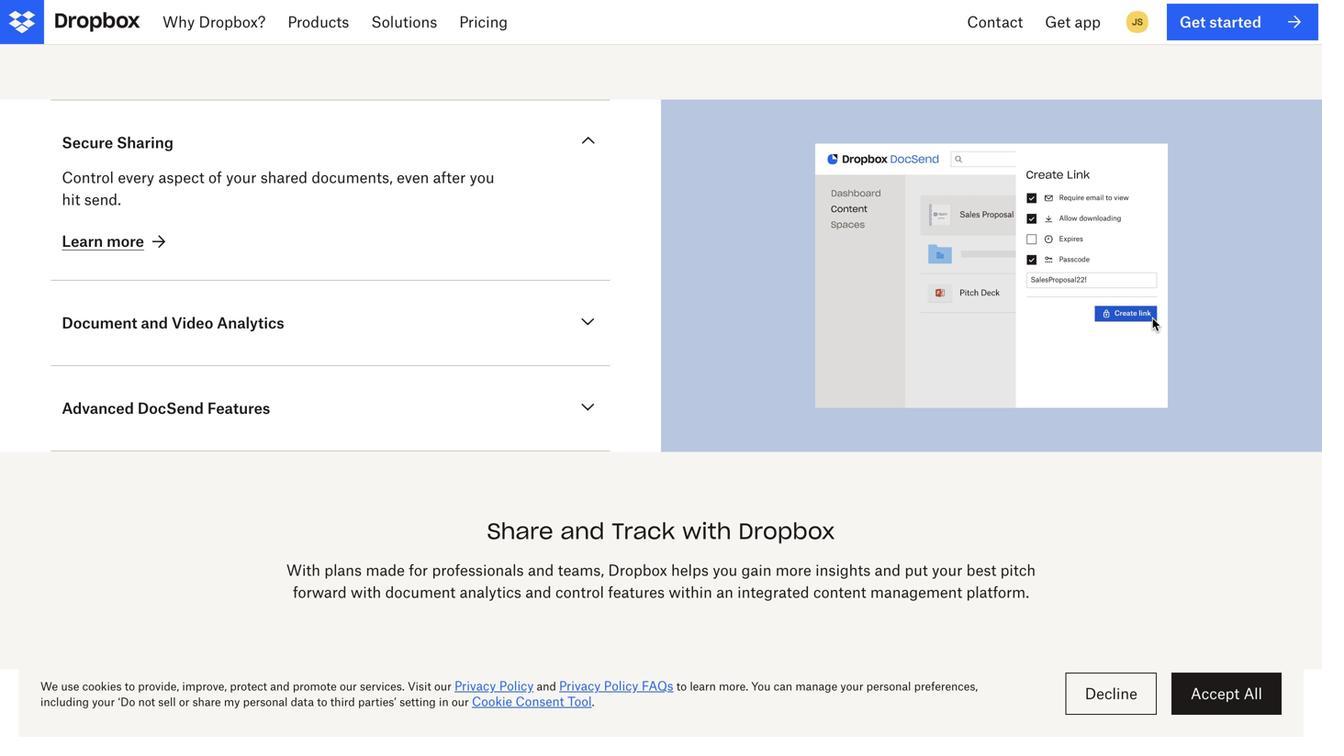 Task type: describe. For each thing, give the bounding box(es) containing it.
why
[[163, 13, 195, 31]]

a user creating a link with the requirement that an email and passcode be provided for viewing the file, and with the permission that the file can be downloaded image
[[705, 144, 1279, 408]]

features
[[608, 584, 665, 602]]

0 vertical spatial more
[[107, 233, 144, 250]]

secure sharing
[[62, 134, 174, 152]]

pitch
[[1001, 562, 1036, 580]]

document
[[385, 584, 456, 602]]

learn
[[62, 233, 103, 250]]

solutions
[[371, 13, 437, 31]]

get app
[[1046, 13, 1101, 31]]

advanced security, analytics, and insights into the documents and videos you share externally
[[301, 0, 1022, 34]]

sharing
[[117, 134, 174, 152]]

every
[[118, 169, 154, 187]]

integrated
[[738, 584, 810, 602]]

get started link
[[1167, 4, 1319, 40]]

and left control
[[526, 584, 552, 602]]

the
[[845, 0, 883, 8]]

your inside with plans made for professionals and teams, dropbox helps you gain more insights and put your best pitch forward with document analytics and control features within an integrated content management platform.
[[932, 562, 963, 580]]

learn more
[[62, 233, 144, 250]]

document
[[62, 314, 137, 332]]

get for get started
[[1180, 13, 1206, 31]]

management
[[871, 584, 963, 602]]

your inside control every aspect of your shared documents, even after you hit send.
[[226, 169, 257, 187]]

control
[[556, 584, 604, 602]]

you for dropbox
[[713, 562, 738, 580]]

an
[[717, 584, 734, 602]]

and left teams,
[[528, 562, 554, 580]]

insights inside advanced security, analytics, and insights into the documents and videos you share externally
[[699, 0, 787, 8]]

share
[[487, 518, 554, 546]]

best
[[967, 562, 997, 580]]

content
[[814, 584, 867, 602]]

docsend
[[138, 400, 204, 418]]

helps
[[671, 562, 709, 580]]

products button
[[277, 0, 360, 44]]

dropbox inside with plans made for professionals and teams, dropbox helps you gain more insights and put your best pitch forward with document analytics and control features within an integrated content management platform.
[[608, 562, 667, 580]]

control
[[62, 169, 114, 187]]

and left video
[[141, 314, 168, 332]]

teams,
[[558, 562, 604, 580]]

control every aspect of your shared documents, even after you hit send.
[[62, 169, 495, 209]]

0 vertical spatial with
[[683, 518, 732, 546]]

you inside advanced security, analytics, and insights into the documents and videos you share externally
[[611, 6, 653, 34]]

advanced docsend features
[[62, 400, 270, 418]]

share
[[660, 6, 725, 34]]

pricing link
[[448, 0, 519, 44]]

js
[[1132, 16, 1143, 28]]

security,
[[423, 0, 522, 8]]

1 horizontal spatial dropbox
[[739, 518, 835, 546]]



Task type: vqa. For each thing, say whether or not it's contained in the screenshot.
'Pricing'
yes



Task type: locate. For each thing, give the bounding box(es) containing it.
analytics,
[[529, 0, 641, 8]]

0 horizontal spatial your
[[226, 169, 257, 187]]

even
[[397, 169, 429, 187]]

and right analytics,
[[648, 0, 692, 8]]

more right learn
[[107, 233, 144, 250]]

externally
[[732, 6, 845, 34]]

analytics
[[460, 584, 522, 602]]

insights inside with plans made for professionals and teams, dropbox helps you gain more insights and put your best pitch forward with document analytics and control features within an integrated content management platform.
[[816, 562, 871, 580]]

document and video analytics
[[62, 314, 284, 332]]

secure
[[62, 134, 113, 152]]

0 horizontal spatial insights
[[699, 0, 787, 8]]

and left put
[[875, 562, 901, 580]]

shared
[[261, 169, 308, 187]]

why dropbox?
[[163, 13, 266, 31]]

plans
[[324, 562, 362, 580]]

advanced left the docsend
[[62, 400, 134, 418]]

1 horizontal spatial your
[[932, 562, 963, 580]]

videos
[[528, 6, 604, 34]]

advanced for advanced docsend features
[[62, 400, 134, 418]]

1 horizontal spatial you
[[611, 6, 653, 34]]

js button
[[1123, 7, 1153, 37]]

2 horizontal spatial you
[[713, 562, 738, 580]]

1 vertical spatial with
[[351, 584, 381, 602]]

you
[[611, 6, 653, 34], [470, 169, 495, 187], [713, 562, 738, 580]]

advanced up products
[[301, 0, 416, 8]]

1 vertical spatial dropbox
[[608, 562, 667, 580]]

your right put
[[932, 562, 963, 580]]

0 horizontal spatial with
[[351, 584, 381, 602]]

1 vertical spatial insights
[[816, 562, 871, 580]]

documents
[[890, 0, 1022, 8]]

0 vertical spatial dropbox
[[739, 518, 835, 546]]

advanced inside advanced security, analytics, and insights into the documents and videos you share externally
[[301, 0, 416, 8]]

more
[[107, 233, 144, 250], [776, 562, 812, 580]]

with down made
[[351, 584, 381, 602]]

gain
[[742, 562, 772, 580]]

you inside with plans made for professionals and teams, dropbox helps you gain more insights and put your best pitch forward with document analytics and control features within an integrated content management platform.
[[713, 562, 738, 580]]

get app button
[[1034, 0, 1112, 44]]

1 horizontal spatial get
[[1180, 13, 1206, 31]]

with up helps on the bottom of page
[[683, 518, 732, 546]]

you right after
[[470, 169, 495, 187]]

2 vertical spatial you
[[713, 562, 738, 580]]

and left videos
[[477, 6, 521, 34]]

pricing
[[459, 13, 508, 31]]

your
[[226, 169, 257, 187], [932, 562, 963, 580]]

learn more link
[[62, 231, 170, 253]]

you inside control every aspect of your shared documents, even after you hit send.
[[470, 169, 495, 187]]

1 vertical spatial more
[[776, 562, 812, 580]]

get started
[[1180, 13, 1262, 31]]

send.
[[84, 191, 121, 209]]

0 horizontal spatial more
[[107, 233, 144, 250]]

0 horizontal spatial get
[[1046, 13, 1071, 31]]

platform.
[[967, 584, 1030, 602]]

documents,
[[312, 169, 393, 187]]

dropbox
[[739, 518, 835, 546], [608, 562, 667, 580]]

and up teams,
[[561, 518, 605, 546]]

made
[[366, 562, 405, 580]]

professionals
[[432, 562, 524, 580]]

more up integrated
[[776, 562, 812, 580]]

within
[[669, 584, 713, 602]]

advanced
[[301, 0, 416, 8], [62, 400, 134, 418]]

insights up the content
[[816, 562, 871, 580]]

your right of
[[226, 169, 257, 187]]

get
[[1180, 13, 1206, 31], [1046, 13, 1071, 31]]

1 vertical spatial you
[[470, 169, 495, 187]]

contact
[[968, 13, 1023, 31]]

and
[[648, 0, 692, 8], [477, 6, 521, 34], [141, 314, 168, 332], [561, 518, 605, 546], [528, 562, 554, 580], [875, 562, 901, 580], [526, 584, 552, 602]]

dropbox up gain
[[739, 518, 835, 546]]

you up the an
[[713, 562, 738, 580]]

with plans made for professionals and teams, dropbox helps you gain more insights and put your best pitch forward with document analytics and control features within an integrated content management platform.
[[287, 562, 1036, 602]]

features
[[207, 400, 270, 418]]

analytics
[[217, 314, 284, 332]]

after
[[433, 169, 466, 187]]

get for get app
[[1046, 13, 1071, 31]]

0 horizontal spatial dropbox
[[608, 562, 667, 580]]

why dropbox? button
[[152, 0, 277, 44]]

1 vertical spatial advanced
[[62, 400, 134, 418]]

0 horizontal spatial advanced
[[62, 400, 134, 418]]

get left the app at the right top
[[1046, 13, 1071, 31]]

products
[[288, 13, 349, 31]]

app
[[1075, 13, 1101, 31]]

1 horizontal spatial advanced
[[301, 0, 416, 8]]

1 horizontal spatial more
[[776, 562, 812, 580]]

1 horizontal spatial insights
[[816, 562, 871, 580]]

with
[[287, 562, 321, 580]]

get inside dropdown button
[[1046, 13, 1071, 31]]

of
[[208, 169, 222, 187]]

dropbox up features
[[608, 562, 667, 580]]

hit
[[62, 191, 80, 209]]

track
[[612, 518, 675, 546]]

0 vertical spatial insights
[[699, 0, 787, 8]]

contact button
[[957, 0, 1034, 44]]

for
[[409, 562, 428, 580]]

more inside with plans made for professionals and teams, dropbox helps you gain more insights and put your best pitch forward with document analytics and control features within an integrated content management platform.
[[776, 562, 812, 580]]

insights
[[699, 0, 787, 8], [816, 562, 871, 580]]

0 vertical spatial advanced
[[301, 0, 416, 8]]

forward
[[293, 584, 347, 602]]

0 vertical spatial you
[[611, 6, 653, 34]]

1 horizontal spatial with
[[683, 518, 732, 546]]

insights left into
[[699, 0, 787, 8]]

with
[[683, 518, 732, 546], [351, 584, 381, 602]]

0 horizontal spatial you
[[470, 169, 495, 187]]

1 vertical spatial your
[[932, 562, 963, 580]]

solutions button
[[360, 0, 448, 44]]

0 vertical spatial your
[[226, 169, 257, 187]]

video
[[172, 314, 213, 332]]

dropbox?
[[199, 13, 266, 31]]

you left share
[[611, 6, 653, 34]]

get left started
[[1180, 13, 1206, 31]]

aspect
[[158, 169, 204, 187]]

share and track with dropbox
[[487, 518, 835, 546]]

you for even
[[470, 169, 495, 187]]

with inside with plans made for professionals and teams, dropbox helps you gain more insights and put your best pitch forward with document analytics and control features within an integrated content management platform.
[[351, 584, 381, 602]]

put
[[905, 562, 928, 580]]

into
[[794, 0, 838, 8]]

started
[[1210, 13, 1262, 31]]

advanced for advanced security, analytics, and insights into the documents and videos you share externally
[[301, 0, 416, 8]]



